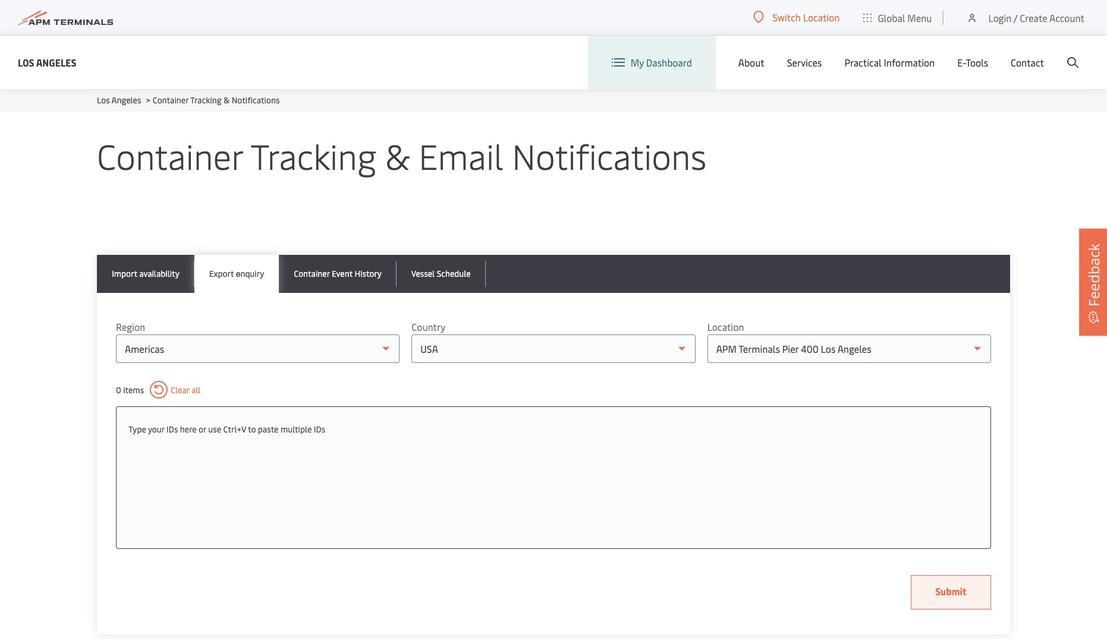 Task type: vqa. For each thing, say whether or not it's contained in the screenshot.
los
yes



Task type: describe. For each thing, give the bounding box(es) containing it.
0 vertical spatial location
[[804, 11, 840, 24]]

vessel schedule button
[[397, 255, 486, 293]]

about button
[[739, 36, 765, 89]]

import
[[112, 268, 137, 280]]

contact
[[1011, 56, 1045, 69]]

here
[[180, 424, 197, 436]]

login
[[989, 11, 1012, 24]]

еnquiry
[[236, 268, 264, 280]]

paste
[[258, 424, 279, 436]]

>
[[146, 95, 150, 106]]

ctrl+v
[[223, 424, 246, 436]]

clear all
[[171, 385, 201, 396]]

create
[[1021, 11, 1048, 24]]

vessel schedule
[[412, 268, 471, 280]]

container event history button
[[279, 255, 397, 293]]

export еnquiry button
[[194, 255, 279, 293]]

to
[[248, 424, 256, 436]]

services button
[[788, 36, 822, 89]]

0 vertical spatial container
[[153, 95, 189, 106]]

/
[[1014, 11, 1018, 24]]

global menu button
[[852, 0, 944, 35]]

0 horizontal spatial notifications
[[232, 95, 280, 106]]

feedback button
[[1080, 229, 1108, 336]]

login / create account link
[[967, 0, 1085, 35]]

event
[[332, 268, 353, 280]]

dashboard
[[647, 56, 692, 69]]

schedule
[[437, 268, 471, 280]]

1 vertical spatial tracking
[[251, 132, 377, 179]]

container tracking & email notifications
[[97, 132, 707, 179]]

global
[[878, 11, 906, 24]]

practical
[[845, 56, 882, 69]]

all
[[192, 385, 201, 396]]

practical information button
[[845, 36, 935, 89]]

your
[[148, 424, 165, 436]]

use
[[208, 424, 221, 436]]

vessel
[[412, 268, 435, 280]]

switch location
[[773, 11, 840, 24]]

e-tools button
[[958, 36, 989, 89]]

history
[[355, 268, 382, 280]]

container event history
[[294, 268, 382, 280]]

import availability button
[[97, 255, 194, 293]]

los for los angeles > container tracking & notifications
[[97, 95, 110, 106]]

switch location button
[[754, 11, 840, 24]]

angeles for los angeles
[[36, 56, 76, 69]]

e-
[[958, 56, 966, 69]]

about
[[739, 56, 765, 69]]

los angeles > container tracking & notifications
[[97, 95, 280, 106]]

0 items
[[116, 385, 144, 396]]

1 horizontal spatial los angeles link
[[97, 95, 141, 106]]

feedback
[[1085, 244, 1104, 307]]



Task type: locate. For each thing, give the bounding box(es) containing it.
tools
[[966, 56, 989, 69]]

ids
[[167, 424, 178, 436], [314, 424, 326, 436]]

items
[[123, 385, 144, 396]]

1 vertical spatial location
[[708, 321, 745, 334]]

container right >
[[153, 95, 189, 106]]

1 horizontal spatial location
[[804, 11, 840, 24]]

contact button
[[1011, 36, 1045, 89]]

1 horizontal spatial tracking
[[251, 132, 377, 179]]

services
[[788, 56, 822, 69]]

1 vertical spatial los
[[97, 95, 110, 106]]

1 vertical spatial angeles
[[112, 95, 141, 106]]

availability
[[139, 268, 180, 280]]

0 horizontal spatial tracking
[[190, 95, 222, 106]]

0 horizontal spatial los angeles link
[[18, 55, 76, 70]]

export
[[209, 268, 234, 280]]

my
[[631, 56, 644, 69]]

1 horizontal spatial &
[[385, 132, 410, 179]]

&
[[224, 95, 230, 106], [385, 132, 410, 179]]

1 horizontal spatial angeles
[[112, 95, 141, 106]]

0 vertical spatial los
[[18, 56, 34, 69]]

container down los angeles > container tracking & notifications
[[97, 132, 243, 179]]

angeles
[[36, 56, 76, 69], [112, 95, 141, 106]]

submit button
[[911, 576, 992, 610]]

1 vertical spatial &
[[385, 132, 410, 179]]

or
[[199, 424, 206, 436]]

global menu
[[878, 11, 933, 24]]

menu
[[908, 11, 933, 24]]

my dashboard
[[631, 56, 692, 69]]

ids right your
[[167, 424, 178, 436]]

multiple
[[281, 424, 312, 436]]

1 vertical spatial los angeles link
[[97, 95, 141, 106]]

region
[[116, 321, 145, 334]]

import availability
[[112, 268, 180, 280]]

type
[[129, 424, 146, 436]]

1 horizontal spatial ids
[[314, 424, 326, 436]]

container inside button
[[294, 268, 330, 280]]

0 vertical spatial notifications
[[232, 95, 280, 106]]

container for container event history
[[294, 268, 330, 280]]

email
[[419, 132, 504, 179]]

switch
[[773, 11, 801, 24]]

practical information
[[845, 56, 935, 69]]

export еnquiry
[[209, 268, 264, 280]]

angeles for los angeles > container tracking & notifications
[[112, 95, 141, 106]]

tab list containing import availability
[[97, 255, 1011, 293]]

0 vertical spatial angeles
[[36, 56, 76, 69]]

location
[[804, 11, 840, 24], [708, 321, 745, 334]]

0 vertical spatial &
[[224, 95, 230, 106]]

0 horizontal spatial location
[[708, 321, 745, 334]]

e-tools
[[958, 56, 989, 69]]

my dashboard button
[[612, 36, 692, 89]]

0 horizontal spatial angeles
[[36, 56, 76, 69]]

submit
[[936, 585, 967, 599]]

los
[[18, 56, 34, 69], [97, 95, 110, 106]]

country
[[412, 321, 446, 334]]

0
[[116, 385, 121, 396]]

0 vertical spatial tracking
[[190, 95, 222, 106]]

container for container tracking & email notifications
[[97, 132, 243, 179]]

2 ids from the left
[[314, 424, 326, 436]]

1 ids from the left
[[167, 424, 178, 436]]

clear all button
[[150, 381, 201, 399]]

tab list
[[97, 255, 1011, 293]]

clear
[[171, 385, 190, 396]]

los angeles
[[18, 56, 76, 69]]

account
[[1050, 11, 1085, 24]]

login / create account
[[989, 11, 1085, 24]]

2 vertical spatial container
[[294, 268, 330, 280]]

container
[[153, 95, 189, 106], [97, 132, 243, 179], [294, 268, 330, 280]]

information
[[884, 56, 935, 69]]

tracking
[[190, 95, 222, 106], [251, 132, 377, 179]]

None text field
[[129, 419, 979, 441]]

1 horizontal spatial notifications
[[512, 132, 707, 179]]

1 horizontal spatial los
[[97, 95, 110, 106]]

0 vertical spatial los angeles link
[[18, 55, 76, 70]]

1 vertical spatial notifications
[[512, 132, 707, 179]]

type your ids here or use ctrl+v to paste multiple ids
[[129, 424, 326, 436]]

0 horizontal spatial los
[[18, 56, 34, 69]]

0 horizontal spatial &
[[224, 95, 230, 106]]

0 horizontal spatial ids
[[167, 424, 178, 436]]

los for los angeles
[[18, 56, 34, 69]]

notifications
[[232, 95, 280, 106], [512, 132, 707, 179]]

ids right multiple on the bottom left of the page
[[314, 424, 326, 436]]

1 vertical spatial container
[[97, 132, 243, 179]]

container left event
[[294, 268, 330, 280]]

los angeles link
[[18, 55, 76, 70], [97, 95, 141, 106]]



